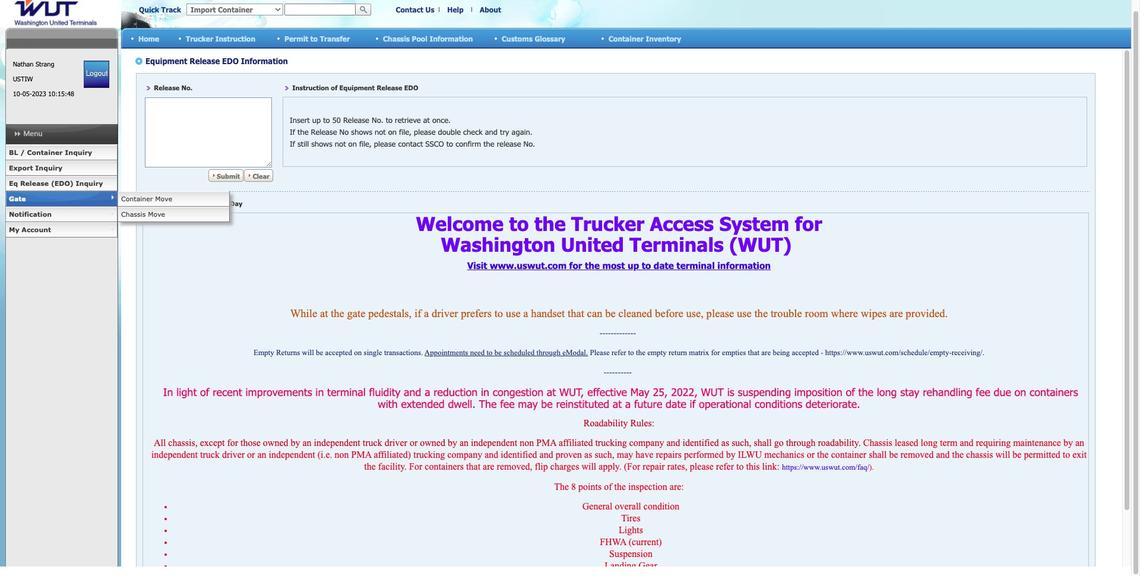Task type: describe. For each thing, give the bounding box(es) containing it.
notification link
[[5, 207, 118, 222]]

1 vertical spatial inquiry
[[35, 164, 62, 172]]

chassis for chassis move
[[121, 210, 146, 218]]

nathan strang
[[13, 60, 54, 68]]

account
[[22, 226, 51, 233]]

0 horizontal spatial container
[[27, 149, 63, 156]]

eq release (edo) inquiry
[[9, 179, 103, 187]]

trucker
[[186, 34, 213, 42]]

glossary
[[535, 34, 566, 42]]

transfer
[[320, 34, 350, 42]]

instruction
[[215, 34, 256, 42]]

move for chassis move
[[148, 210, 165, 218]]

release
[[20, 179, 49, 187]]

contact us link
[[396, 5, 435, 14]]

export inquiry link
[[5, 160, 118, 176]]

gate
[[9, 195, 26, 203]]

about
[[480, 5, 501, 14]]

us
[[426, 5, 435, 14]]

eq
[[9, 179, 18, 187]]

chassis for chassis pool information
[[383, 34, 410, 42]]

my account link
[[5, 222, 118, 238]]

information
[[430, 34, 473, 42]]

permit
[[285, 34, 308, 42]]

(edo)
[[51, 179, 74, 187]]

container inventory
[[609, 34, 681, 42]]

bl
[[9, 149, 18, 156]]

help link
[[447, 5, 464, 14]]

gate link
[[5, 191, 118, 207]]

chassis move
[[121, 210, 165, 218]]

to
[[311, 34, 318, 42]]

login image
[[84, 61, 109, 88]]

10-
[[13, 90, 22, 97]]



Task type: locate. For each thing, give the bounding box(es) containing it.
1 horizontal spatial chassis
[[383, 34, 410, 42]]

1 horizontal spatial container
[[121, 195, 153, 203]]

chassis left pool
[[383, 34, 410, 42]]

chassis down container move
[[121, 210, 146, 218]]

inquiry right (edo)
[[76, 179, 103, 187]]

0 vertical spatial container
[[609, 34, 644, 42]]

quick
[[139, 5, 159, 14]]

0 vertical spatial inquiry
[[65, 149, 92, 156]]

inquiry for container
[[65, 149, 92, 156]]

inquiry up export inquiry link
[[65, 149, 92, 156]]

ustiw
[[13, 75, 33, 83]]

05-
[[22, 90, 32, 97]]

trucker instruction
[[186, 34, 256, 42]]

1 vertical spatial move
[[148, 210, 165, 218]]

1 vertical spatial container
[[27, 149, 63, 156]]

move for container move
[[155, 195, 172, 203]]

container for container move
[[121, 195, 153, 203]]

help
[[447, 5, 464, 14]]

chassis pool information
[[383, 34, 473, 42]]

export inquiry
[[9, 164, 62, 172]]

my
[[9, 226, 19, 233]]

home
[[138, 34, 159, 42]]

bl / container inquiry
[[9, 149, 92, 156]]

notification
[[9, 210, 52, 218]]

chassis move link
[[118, 207, 230, 222]]

0 horizontal spatial chassis
[[121, 210, 146, 218]]

inquiry for (edo)
[[76, 179, 103, 187]]

customs
[[502, 34, 533, 42]]

move
[[155, 195, 172, 203], [148, 210, 165, 218]]

2 vertical spatial inquiry
[[76, 179, 103, 187]]

chassis
[[383, 34, 410, 42], [121, 210, 146, 218]]

move down container move
[[148, 210, 165, 218]]

container up chassis move
[[121, 195, 153, 203]]

container left inventory
[[609, 34, 644, 42]]

None text field
[[285, 4, 356, 15]]

10:15:48
[[48, 90, 74, 97]]

container move link
[[118, 191, 230, 207]]

my account
[[9, 226, 51, 233]]

about link
[[480, 5, 501, 14]]

customs glossary
[[502, 34, 566, 42]]

export
[[9, 164, 33, 172]]

/
[[20, 149, 25, 156]]

eq release (edo) inquiry link
[[5, 176, 118, 191]]

contact us
[[396, 5, 435, 14]]

move up "chassis move" link
[[155, 195, 172, 203]]

inventory
[[646, 34, 681, 42]]

2 horizontal spatial container
[[609, 34, 644, 42]]

container for container inventory
[[609, 34, 644, 42]]

10-05-2023 10:15:48
[[13, 90, 74, 97]]

inquiry down bl / container inquiry
[[35, 164, 62, 172]]

strang
[[36, 60, 54, 68]]

quick track
[[139, 5, 181, 14]]

container up export inquiry
[[27, 149, 63, 156]]

inquiry
[[65, 149, 92, 156], [35, 164, 62, 172], [76, 179, 103, 187]]

nathan
[[13, 60, 34, 68]]

contact
[[396, 5, 424, 14]]

bl / container inquiry link
[[5, 145, 118, 160]]

container
[[609, 34, 644, 42], [27, 149, 63, 156], [121, 195, 153, 203]]

2 vertical spatial container
[[121, 195, 153, 203]]

pool
[[412, 34, 428, 42]]

track
[[161, 5, 181, 14]]

2023
[[32, 90, 46, 97]]

0 vertical spatial move
[[155, 195, 172, 203]]

container move
[[121, 195, 172, 203]]

permit to transfer
[[285, 34, 350, 42]]

1 vertical spatial chassis
[[121, 210, 146, 218]]

0 vertical spatial chassis
[[383, 34, 410, 42]]



Task type: vqa. For each thing, say whether or not it's contained in the screenshot.
'Account' at the left top of the page
yes



